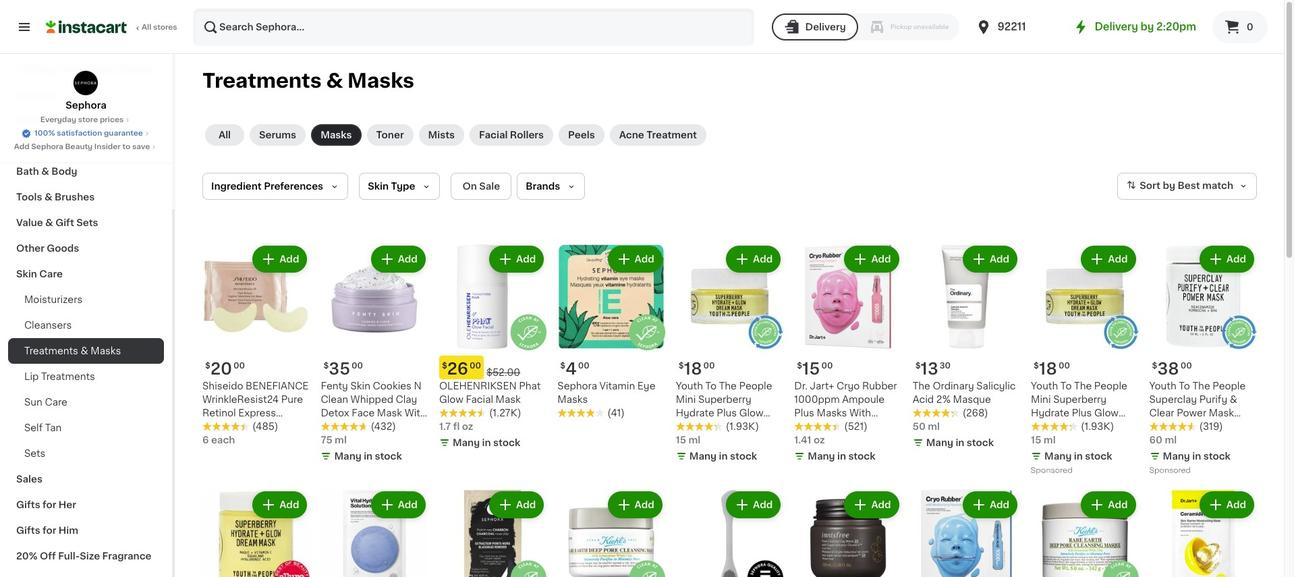 Task type: locate. For each thing, give the bounding box(es) containing it.
benefiance
[[246, 382, 309, 391]]

0 horizontal spatial by
[[1141, 22, 1154, 32]]

sun care
[[24, 398, 67, 407]]

1 horizontal spatial beauty
[[118, 64, 153, 74]]

8 $ from the left
[[916, 362, 921, 370]]

1 vertical spatial fragrance
[[102, 551, 152, 561]]

1 plus from the left
[[795, 409, 815, 418]]

00 inside $ 26 00 $52.00 olehenriksen phat glow facial mask
[[470, 362, 481, 370]]

superberry
[[1054, 395, 1107, 405], [698, 395, 752, 405]]

on
[[463, 182, 477, 191]]

0 horizontal spatial youth to the people mini superberry hydrate plus glow dream mask
[[676, 382, 772, 432]]

& for treatments & masks link
[[81, 346, 88, 356]]

8 00 from the left
[[1181, 362, 1192, 370]]

6
[[202, 436, 209, 445]]

youth to the people mini superberry hydrate plus glow dream mask
[[1031, 382, 1128, 432], [676, 382, 772, 432]]

care inside "sun care" link
[[45, 398, 67, 407]]

1 horizontal spatial youth
[[1031, 382, 1058, 391]]

retinol
[[202, 409, 236, 418]]

care right sun
[[45, 398, 67, 407]]

0 horizontal spatial (1.93k)
[[726, 422, 759, 432]]

holiday
[[16, 64, 54, 74]]

fragrance inside "20% off full-size fragrance" link
[[102, 551, 152, 561]]

0 horizontal spatial dream
[[676, 422, 708, 432]]

for left 'him'
[[43, 526, 56, 535]]

fragrance down 100%
[[16, 141, 65, 151]]

9 $ from the left
[[1152, 362, 1158, 370]]

1 vertical spatial acid
[[363, 422, 384, 432]]

moisturizers
[[24, 295, 83, 304]]

by right sort
[[1163, 181, 1176, 190]]

with down the clear
[[1150, 422, 1171, 432]]

1 horizontal spatial youth to the people mini superberry hydrate plus glow dream mask
[[1031, 382, 1128, 432]]

mini
[[1031, 395, 1051, 405], [676, 395, 696, 405]]

salicylic down the detox
[[321, 422, 360, 432]]

all inside "link"
[[219, 130, 231, 140]]

0 vertical spatial treatments
[[202, 71, 322, 90]]

size
[[80, 551, 100, 561]]

2 horizontal spatial plus
[[1072, 409, 1092, 418]]

2 youth from the left
[[676, 382, 703, 391]]

3 the from the left
[[913, 382, 931, 391]]

value & gift sets
[[16, 218, 98, 227]]

0 horizontal spatial oz
[[462, 422, 473, 432]]

2 (1.93k) from the left
[[726, 422, 759, 432]]

2 vertical spatial treatments
[[41, 372, 95, 381]]

1 vertical spatial skin
[[16, 269, 37, 279]]

guarantee
[[104, 130, 143, 137]]

$ inside the $ 38 00
[[1152, 362, 1158, 370]]

treatments up serums
[[202, 71, 322, 90]]

with inside fenty skin cookies n clean whipped clay detox face mask with salicylic acid
[[405, 409, 426, 418]]

with for 35
[[405, 409, 426, 418]]

salicylic up masque
[[977, 382, 1016, 391]]

(1.27k)
[[489, 409, 521, 418]]

sets
[[76, 218, 98, 227], [24, 449, 46, 458]]

0 horizontal spatial people
[[739, 382, 772, 391]]

beauty down satisfaction
[[65, 143, 93, 151]]

ingredient preferences button
[[202, 173, 348, 200]]

masks down 1000ppm
[[817, 409, 847, 418]]

1 horizontal spatial all
[[219, 130, 231, 140]]

hair care
[[16, 115, 62, 125]]

$ inside the $ 13 30
[[916, 362, 921, 370]]

$ for product group containing 15
[[797, 362, 803, 370]]

1 the from the left
[[1074, 382, 1092, 391]]

0 vertical spatial for
[[43, 500, 56, 510]]

stock for product group containing 38
[[1204, 452, 1231, 461]]

1 horizontal spatial eye
[[638, 382, 656, 391]]

wrinkleresist24
[[202, 395, 279, 405]]

skin for skin type
[[368, 182, 389, 191]]

2 $ from the left
[[324, 362, 329, 370]]

many
[[453, 438, 480, 448], [926, 438, 954, 448], [334, 452, 362, 461], [808, 452, 835, 461], [1045, 452, 1072, 461], [690, 452, 717, 461], [1163, 452, 1191, 461]]

many in stock for product group containing 38
[[1163, 452, 1231, 461]]

00
[[233, 362, 245, 370], [352, 362, 363, 370], [578, 362, 590, 370], [822, 362, 833, 370], [1059, 362, 1070, 370], [470, 362, 481, 370], [704, 362, 715, 370], [1181, 362, 1192, 370]]

2 to from the left
[[706, 382, 717, 391]]

6 00 from the left
[[470, 362, 481, 370]]

1 vertical spatial by
[[1163, 181, 1176, 190]]

masks up lip treatments link
[[91, 346, 121, 356]]

treatments down cleansers
[[24, 346, 78, 356]]

many for product group containing 13
[[926, 438, 954, 448]]

0 horizontal spatial hydrate
[[676, 409, 715, 418]]

skin left type
[[368, 182, 389, 191]]

mists
[[428, 130, 455, 140]]

1 horizontal spatial glow
[[739, 409, 764, 418]]

with inside the youth to the people superclay purify & clear power mask with niacinamide
[[1150, 422, 1171, 432]]

for left her
[[43, 500, 56, 510]]

sets right gift
[[76, 218, 98, 227]]

0 horizontal spatial glow
[[439, 395, 464, 405]]

2 horizontal spatial to
[[1179, 382, 1191, 391]]

many for product group containing 38
[[1163, 452, 1191, 461]]

fragrance right size
[[102, 551, 152, 561]]

3 $ from the left
[[560, 362, 566, 370]]

care up moisturizers
[[39, 269, 63, 279]]

1 hydrate from the left
[[1031, 409, 1070, 418]]

everyday store prices link
[[40, 115, 132, 126]]

for inside gifts for her link
[[43, 500, 56, 510]]

0 horizontal spatial 18
[[684, 361, 702, 377]]

skin down the other
[[16, 269, 37, 279]]

1 vertical spatial sets
[[24, 449, 46, 458]]

eye inside sephora vitamin eye masks
[[638, 382, 656, 391]]

with for 38
[[1150, 422, 1171, 432]]

2 vertical spatial skin
[[351, 382, 371, 391]]

eye inside shiseido benefiance wrinkleresist24 pure retinol express smoothing eye mask
[[257, 422, 275, 432]]

& right the bath
[[41, 167, 49, 176]]

1 horizontal spatial plus
[[795, 409, 815, 418]]

salicylic inside the ordinary salicylic acid 2% masque
[[977, 382, 1016, 391]]

all up "ingredient"
[[219, 130, 231, 140]]

skin inside dropdown button
[[368, 182, 389, 191]]

sales link
[[8, 466, 164, 492]]

1 15 ml from the left
[[1031, 436, 1056, 445]]

eye right vitamin
[[638, 382, 656, 391]]

00 inside the $ 38 00
[[1181, 362, 1192, 370]]

1 horizontal spatial $ 18 00
[[1034, 361, 1070, 377]]

00 inside $ 4 00
[[578, 362, 590, 370]]

1 horizontal spatial 18
[[1039, 361, 1058, 377]]

$ for product group containing 4
[[560, 362, 566, 370]]

ml
[[928, 422, 940, 432], [335, 436, 347, 445], [1044, 436, 1056, 445], [689, 436, 701, 445], [1165, 436, 1177, 445]]

self tan link
[[8, 415, 164, 441]]

1 horizontal spatial to
[[1061, 382, 1072, 391]]

0 vertical spatial sets
[[76, 218, 98, 227]]

sephora for sephora vitamin eye masks
[[558, 382, 597, 391]]

0 horizontal spatial fragrance
[[16, 141, 65, 151]]

0 horizontal spatial 15 ml
[[676, 436, 701, 445]]

all left stores
[[142, 24, 151, 31]]

0 vertical spatial skin
[[368, 182, 389, 191]]

4
[[566, 361, 577, 377]]

0 horizontal spatial with
[[405, 409, 426, 418]]

sephora up store
[[66, 101, 106, 110]]

masks inside sephora vitamin eye masks
[[558, 395, 588, 405]]

acid inside fenty skin cookies n clean whipped clay detox face mask with salicylic acid
[[363, 422, 384, 432]]

0 vertical spatial eye
[[638, 382, 656, 391]]

1 horizontal spatial fragrance
[[102, 551, 152, 561]]

1 $ 18 00 from the left
[[1034, 361, 1070, 377]]

sun care link
[[8, 389, 164, 415]]

35
[[329, 361, 350, 377]]

delivery for delivery
[[806, 22, 846, 32]]

(432)
[[371, 422, 396, 432]]

clay
[[396, 395, 417, 405]]

sponsored badge image for 38
[[1150, 467, 1191, 475]]

$
[[205, 362, 211, 370], [324, 362, 329, 370], [560, 362, 566, 370], [797, 362, 803, 370], [1034, 362, 1039, 370], [442, 362, 447, 370], [679, 362, 684, 370], [916, 362, 921, 370], [1152, 362, 1158, 370]]

youth for sponsored badge image in product group
[[1150, 382, 1177, 391]]

1 horizontal spatial treatments & masks
[[202, 71, 414, 90]]

1 vertical spatial treatments & masks
[[24, 346, 121, 356]]

bath & body
[[16, 167, 77, 176]]

plus
[[795, 409, 815, 418], [1072, 409, 1092, 418], [717, 409, 737, 418]]

0 horizontal spatial all
[[142, 24, 151, 31]]

ml for product group containing 13
[[928, 422, 940, 432]]

treatments & masks up masks link
[[202, 71, 414, 90]]

1 horizontal spatial superberry
[[1054, 395, 1107, 405]]

gifts up the 20%
[[16, 526, 40, 535]]

1 vertical spatial eye
[[257, 422, 275, 432]]

& left gift
[[45, 218, 53, 227]]

1 vertical spatial gifts
[[16, 526, 40, 535]]

$ 20 00
[[205, 361, 245, 377]]

oz
[[462, 422, 473, 432], [814, 436, 825, 445]]

sponsored badge image
[[1031, 467, 1072, 475], [1150, 467, 1191, 475]]

3 people from the left
[[1213, 382, 1246, 391]]

sephora down 100%
[[31, 143, 63, 151]]

None search field
[[193, 8, 754, 46]]

1 vertical spatial oz
[[814, 436, 825, 445]]

1 00 from the left
[[233, 362, 245, 370]]

2 gifts from the top
[[16, 526, 40, 535]]

facial down olehenriksen
[[466, 395, 493, 405]]

0 horizontal spatial to
[[706, 382, 717, 391]]

$ inside $ 4 00
[[560, 362, 566, 370]]

92211
[[998, 22, 1026, 32]]

2 $ 18 00 from the left
[[679, 361, 715, 377]]

all stores link
[[46, 8, 178, 46]]

18
[[1039, 361, 1058, 377], [684, 361, 702, 377]]

for inside gifts for him link
[[43, 526, 56, 535]]

treatments & masks up lip treatments in the left bottom of the page
[[24, 346, 121, 356]]

1 horizontal spatial people
[[1095, 382, 1128, 391]]

1 vertical spatial beauty
[[65, 143, 93, 151]]

& up lip treatments link
[[81, 346, 88, 356]]

1 gifts from the top
[[16, 500, 40, 510]]

sephora for sephora
[[66, 101, 106, 110]]

sephora inside sephora vitamin eye masks
[[558, 382, 597, 391]]

1 horizontal spatial salicylic
[[977, 382, 1016, 391]]

skin up whipped
[[351, 382, 371, 391]]

delivery inside delivery button
[[806, 22, 846, 32]]

by inside field
[[1163, 181, 1176, 190]]

for for him
[[43, 526, 56, 535]]

1 $ from the left
[[205, 362, 211, 370]]

4 $ from the left
[[797, 362, 803, 370]]

3 to from the left
[[1179, 382, 1191, 391]]

sets down self
[[24, 449, 46, 458]]

gifts for him link
[[8, 518, 164, 543]]

fragrance link
[[8, 133, 164, 159]]

2 00 from the left
[[352, 362, 363, 370]]

1 horizontal spatial mini
[[1031, 395, 1051, 405]]

peels link
[[559, 124, 605, 146]]

with inside 'dr. jart+ cryo rubber 1000ppm ampoule plus masks with firming collagen'
[[850, 409, 871, 418]]

acne treatment
[[619, 130, 697, 140]]

0 horizontal spatial salicylic
[[321, 422, 360, 432]]

gifts for gifts for him
[[16, 526, 40, 535]]

4 00 from the left
[[822, 362, 833, 370]]

3 00 from the left
[[578, 362, 590, 370]]

1 horizontal spatial by
[[1163, 181, 1176, 190]]

by left 2:20pm
[[1141, 22, 1154, 32]]

1 vertical spatial for
[[43, 526, 56, 535]]

0 horizontal spatial $ 18 00
[[679, 361, 715, 377]]

0 vertical spatial beauty
[[118, 64, 153, 74]]

2 horizontal spatial with
[[1150, 422, 1171, 432]]

youth for sponsored badge image associated with 18
[[1031, 382, 1058, 391]]

product group containing 15
[[795, 243, 902, 466]]

masks inside 'dr. jart+ cryo rubber 1000ppm ampoule plus masks with firming collagen'
[[817, 409, 847, 418]]

care up 100%
[[39, 115, 62, 125]]

4 the from the left
[[1193, 382, 1211, 391]]

0 vertical spatial acid
[[913, 395, 934, 405]]

sponsored badge image for 18
[[1031, 467, 1072, 475]]

$ for product group containing 35
[[324, 362, 329, 370]]

20%
[[16, 551, 37, 561]]

100% satisfaction guarantee
[[34, 130, 143, 137]]

masks left toner
[[321, 130, 352, 140]]

detox
[[321, 409, 349, 418]]

fl
[[453, 422, 460, 432]]

1 horizontal spatial dream
[[1031, 422, 1063, 432]]

gifts down sales
[[16, 500, 40, 510]]

5 $ from the left
[[1034, 362, 1039, 370]]

1 superberry from the left
[[1054, 395, 1107, 405]]

1 horizontal spatial acid
[[913, 395, 934, 405]]

beauty right the ready
[[118, 64, 153, 74]]

in
[[482, 438, 491, 448], [956, 438, 965, 448], [364, 452, 373, 461], [838, 452, 846, 461], [1074, 452, 1083, 461], [719, 452, 728, 461], [1193, 452, 1202, 461]]

1 18 from the left
[[1039, 361, 1058, 377]]

many for product group containing 35
[[334, 452, 362, 461]]

0 vertical spatial by
[[1141, 22, 1154, 32]]

& inside the youth to the people superclay purify & clear power mask with niacinamide
[[1230, 395, 1238, 405]]

1 for from the top
[[43, 500, 56, 510]]

oz down the firming
[[814, 436, 825, 445]]

with down clay
[[405, 409, 426, 418]]

eye down "express"
[[257, 422, 275, 432]]

product group
[[202, 243, 310, 447], [321, 243, 428, 466], [439, 243, 547, 453], [558, 243, 665, 420], [676, 243, 784, 466], [795, 243, 902, 466], [913, 243, 1021, 453], [1031, 243, 1139, 478], [1150, 243, 1257, 478], [202, 489, 310, 577], [321, 489, 428, 577], [439, 489, 547, 577], [558, 489, 665, 577], [676, 489, 784, 577], [795, 489, 902, 577], [913, 489, 1021, 577], [1031, 489, 1139, 577], [1150, 489, 1257, 577]]

1 horizontal spatial hydrate
[[1031, 409, 1070, 418]]

2 horizontal spatial youth
[[1150, 382, 1177, 391]]

masks
[[348, 71, 414, 90], [321, 130, 352, 140], [91, 346, 121, 356], [558, 395, 588, 405], [817, 409, 847, 418]]

everyday store prices
[[40, 116, 124, 124]]

lip treatments link
[[8, 364, 164, 389]]

for
[[43, 500, 56, 510], [43, 526, 56, 535]]

& inside 'link'
[[41, 167, 49, 176]]

other
[[16, 244, 44, 253]]

& right tools
[[44, 192, 52, 202]]

0 horizontal spatial sephora
[[31, 143, 63, 151]]

in for product group containing 13
[[956, 438, 965, 448]]

all for all stores
[[142, 24, 151, 31]]

2 horizontal spatial sephora
[[558, 382, 597, 391]]

0 horizontal spatial youth
[[676, 382, 703, 391]]

other goods
[[16, 244, 79, 253]]

1 people from the left
[[1095, 382, 1128, 391]]

$ inside $ 20 00
[[205, 362, 211, 370]]

1 horizontal spatial 15
[[803, 361, 820, 377]]

$ for product group containing 13
[[916, 362, 921, 370]]

oz right fl
[[462, 422, 473, 432]]

1 horizontal spatial with
[[850, 409, 871, 418]]

superclay
[[1150, 395, 1197, 405]]

delivery for delivery by 2:20pm
[[1095, 22, 1139, 32]]

all stores
[[142, 24, 177, 31]]

2 for from the top
[[43, 526, 56, 535]]

1 horizontal spatial delivery
[[1095, 22, 1139, 32]]

1 horizontal spatial sephora
[[66, 101, 106, 110]]

7 00 from the left
[[704, 362, 715, 370]]

$ inside $ 35 00
[[324, 362, 329, 370]]

$ inside $ 15 00
[[797, 362, 803, 370]]

sephora vitamin eye masks
[[558, 382, 656, 405]]

value & gift sets link
[[8, 210, 164, 236]]

everyday
[[40, 116, 76, 124]]

many in stock for product group containing 15
[[808, 452, 876, 461]]

0 horizontal spatial plus
[[717, 409, 737, 418]]

skin care link
[[8, 261, 164, 287]]

toner link
[[367, 124, 413, 146]]

ordinary
[[933, 382, 974, 391]]

satisfaction
[[57, 130, 102, 137]]

$26.00 original price: $52.00 element
[[439, 356, 547, 380]]

ml for product group containing 38
[[1165, 436, 1177, 445]]

youth inside the youth to the people superclay purify & clear power mask with niacinamide
[[1150, 382, 1177, 391]]

hair
[[16, 115, 36, 125]]

gifts
[[16, 500, 40, 510], [16, 526, 40, 535]]

party
[[56, 64, 82, 74]]

1 sponsored badge image from the left
[[1031, 467, 1072, 475]]

0 horizontal spatial mini
[[676, 395, 696, 405]]

sort
[[1140, 181, 1161, 190]]

many in stock for product group containing 26
[[453, 438, 521, 448]]

2 15 ml from the left
[[676, 436, 701, 445]]

facial left rollers at the top left of page
[[479, 130, 508, 140]]

0 horizontal spatial delivery
[[806, 22, 846, 32]]

service type group
[[772, 13, 960, 40]]

3 youth from the left
[[1150, 382, 1177, 391]]

acid down face
[[363, 422, 384, 432]]

0 vertical spatial all
[[142, 24, 151, 31]]

salicylic inside fenty skin cookies n clean whipped clay detox face mask with salicylic acid
[[321, 422, 360, 432]]

0 horizontal spatial acid
[[363, 422, 384, 432]]

in for product group containing 35
[[364, 452, 373, 461]]

treatments down treatments & masks link
[[41, 372, 95, 381]]

2 vertical spatial care
[[45, 398, 67, 407]]

2 people from the left
[[739, 382, 772, 391]]

hair care link
[[8, 107, 164, 133]]

instacart logo image
[[46, 19, 127, 35]]

1 youth from the left
[[1031, 382, 1058, 391]]

acid left 2%
[[913, 395, 934, 405]]

1 horizontal spatial oz
[[814, 436, 825, 445]]

dr. jart+ cryo rubber 1000ppm ampoule plus masks with firming collagen
[[795, 382, 897, 432]]

youth
[[1031, 382, 1058, 391], [676, 382, 703, 391], [1150, 382, 1177, 391]]

sephora down $ 4 00
[[558, 382, 597, 391]]

masks down '4'
[[558, 395, 588, 405]]

gifts for gifts for her
[[16, 500, 40, 510]]

0 horizontal spatial eye
[[257, 422, 275, 432]]

6 $ from the left
[[442, 362, 447, 370]]

serums
[[259, 130, 296, 140]]

2 sponsored badge image from the left
[[1150, 467, 1191, 475]]

& right purify
[[1230, 395, 1238, 405]]

0 vertical spatial gifts
[[16, 500, 40, 510]]

value
[[16, 218, 43, 227]]

0 vertical spatial sephora
[[66, 101, 106, 110]]

2 horizontal spatial people
[[1213, 382, 1246, 391]]

1 horizontal spatial (1.93k)
[[1081, 422, 1115, 432]]

1 horizontal spatial 15 ml
[[1031, 436, 1056, 445]]

$ 13 30
[[916, 361, 951, 377]]

sponsored badge image inside product group
[[1150, 467, 1191, 475]]

0 horizontal spatial treatments & masks
[[24, 346, 121, 356]]

fragrance
[[16, 141, 65, 151], [102, 551, 152, 561]]

$ inside $ 26 00 $52.00 olehenriksen phat glow facial mask
[[442, 362, 447, 370]]

product group containing 4
[[558, 243, 665, 420]]

care inside hair care link
[[39, 115, 62, 125]]

care inside skin care link
[[39, 269, 63, 279]]

moisturizers link
[[8, 287, 164, 312]]

delivery by 2:20pm link
[[1073, 19, 1197, 35]]

1 vertical spatial all
[[219, 130, 231, 140]]

1 vertical spatial care
[[39, 269, 63, 279]]

many in stock for product group containing 13
[[926, 438, 994, 448]]

facial rollers link
[[470, 124, 554, 146]]

with down the ampoule
[[850, 409, 871, 418]]

phat
[[519, 382, 541, 391]]

1 vertical spatial facial
[[466, 395, 493, 405]]

2 vertical spatial sephora
[[558, 382, 597, 391]]

2 hydrate from the left
[[676, 409, 715, 418]]

0 vertical spatial salicylic
[[977, 382, 1016, 391]]

1 horizontal spatial sets
[[76, 218, 98, 227]]

1 vertical spatial salicylic
[[321, 422, 360, 432]]

$ 4 00
[[560, 361, 590, 377]]

& for value & gift sets link
[[45, 218, 53, 227]]

mask
[[496, 395, 521, 405], [377, 409, 402, 418], [1209, 409, 1234, 418], [277, 422, 302, 432], [1066, 422, 1091, 432], [710, 422, 735, 432]]

preferences
[[264, 182, 323, 191]]

goods
[[47, 244, 79, 253]]

2:20pm
[[1157, 22, 1197, 32]]

0 vertical spatial care
[[39, 115, 62, 125]]

in for product group containing 26
[[482, 438, 491, 448]]

1 dream from the left
[[1031, 422, 1063, 432]]

in for product group containing 38
[[1193, 452, 1202, 461]]

whipped
[[351, 395, 394, 405]]

by for delivery
[[1141, 22, 1154, 32]]

niacinamide
[[1174, 422, 1233, 432]]



Task type: vqa. For each thing, say whether or not it's contained in the screenshot.


Task type: describe. For each thing, give the bounding box(es) containing it.
(319)
[[1200, 422, 1223, 432]]

50 ml
[[913, 422, 940, 432]]

many for product group containing 26
[[453, 438, 480, 448]]

masks inside masks link
[[321, 130, 352, 140]]

0 horizontal spatial sets
[[24, 449, 46, 458]]

$52.00
[[487, 368, 521, 378]]

$ for product group containing 38
[[1152, 362, 1158, 370]]

masks up the toner link
[[348, 71, 414, 90]]

insider
[[94, 143, 121, 151]]

sale
[[479, 182, 500, 191]]

olehenriksen
[[439, 382, 517, 391]]

7 $ from the left
[[679, 362, 684, 370]]

1 youth to the people mini superberry hydrate plus glow dream mask from the left
[[1031, 382, 1128, 432]]

38
[[1158, 361, 1180, 377]]

gifts for her
[[16, 500, 76, 510]]

$ 35 00
[[324, 361, 363, 377]]

clean
[[321, 395, 348, 405]]

0 horizontal spatial 15
[[676, 436, 686, 445]]

Search field
[[194, 9, 753, 45]]

bath
[[16, 167, 39, 176]]

in for product group containing 15
[[838, 452, 846, 461]]

self
[[24, 423, 43, 433]]

treatments & masks link
[[8, 338, 164, 364]]

gift
[[55, 218, 74, 227]]

pure
[[281, 395, 303, 405]]

$ for product group containing 20
[[205, 362, 211, 370]]

stock for product group containing 13
[[967, 438, 994, 448]]

2 horizontal spatial 15
[[1031, 436, 1042, 445]]

0 vertical spatial oz
[[462, 422, 473, 432]]

add sephora beauty insider to save
[[14, 143, 150, 151]]

the ordinary salicylic acid 2% masque
[[913, 382, 1016, 405]]

many in stock for product group containing 35
[[334, 452, 402, 461]]

skin inside fenty skin cookies n clean whipped clay detox face mask with salicylic acid
[[351, 382, 371, 391]]

bath & body link
[[8, 159, 164, 184]]

75 ml
[[321, 436, 347, 445]]

00 inside $ 35 00
[[352, 362, 363, 370]]

face
[[352, 409, 375, 418]]

skin care
[[16, 269, 63, 279]]

5 00 from the left
[[1059, 362, 1070, 370]]

$ 15 00
[[797, 361, 833, 377]]

prices
[[100, 116, 124, 124]]

1 vertical spatial sephora
[[31, 143, 63, 151]]

to
[[123, 143, 130, 151]]

jart+
[[810, 382, 835, 391]]

best
[[1178, 181, 1200, 190]]

treatments & masks inside treatments & masks link
[[24, 346, 121, 356]]

2 plus from the left
[[1072, 409, 1092, 418]]

all for all
[[219, 130, 231, 140]]

tools
[[16, 192, 42, 202]]

1.41
[[795, 436, 812, 445]]

tan
[[45, 423, 62, 433]]

glow inside $ 26 00 $52.00 olehenriksen phat glow facial mask
[[439, 395, 464, 405]]

rubber
[[862, 382, 897, 391]]

mask inside the youth to the people superclay purify & clear power mask with niacinamide
[[1209, 409, 1234, 418]]

100%
[[34, 130, 55, 137]]

product group containing 13
[[913, 243, 1021, 453]]

product group containing 26
[[439, 243, 547, 453]]

sales
[[16, 474, 43, 484]]

20
[[211, 361, 232, 377]]

mask inside $ 26 00 $52.00 olehenriksen phat glow facial mask
[[496, 395, 521, 405]]

facial rollers
[[479, 130, 544, 140]]

gifts for him
[[16, 526, 78, 535]]

sets link
[[8, 441, 164, 466]]

sephora logo image
[[73, 70, 99, 96]]

youth to the people superclay purify & clear power mask with niacinamide
[[1150, 382, 1246, 432]]

acid inside the ordinary salicylic acid 2% masque
[[913, 395, 934, 405]]

2 superberry from the left
[[698, 395, 752, 405]]

0 vertical spatial facial
[[479, 130, 508, 140]]

purify
[[1200, 395, 1228, 405]]

match
[[1203, 181, 1234, 190]]

product group containing 35
[[321, 243, 428, 466]]

0 vertical spatial treatments & masks
[[202, 71, 414, 90]]

dr.
[[795, 382, 808, 391]]

other goods link
[[8, 236, 164, 261]]

delivery by 2:20pm
[[1095, 22, 1197, 32]]

ingredient
[[211, 182, 262, 191]]

0 vertical spatial fragrance
[[16, 141, 65, 151]]

mists link
[[419, 124, 464, 146]]

by for sort
[[1163, 181, 1176, 190]]

power
[[1177, 409, 1207, 418]]

care for skin care
[[39, 269, 63, 279]]

ready
[[85, 64, 116, 74]]

n
[[414, 382, 422, 391]]

2 18 from the left
[[684, 361, 702, 377]]

00 inside $ 20 00
[[233, 362, 245, 370]]

ml for product group containing 35
[[335, 436, 347, 445]]

makeup
[[16, 90, 55, 99]]

tools & brushes
[[16, 192, 95, 202]]

3 plus from the left
[[717, 409, 737, 418]]

to inside the youth to the people superclay purify & clear power mask with niacinamide
[[1179, 382, 1191, 391]]

2 youth to the people mini superberry hydrate plus glow dream mask from the left
[[676, 382, 772, 432]]

$ 38 00
[[1152, 361, 1192, 377]]

skin for skin care
[[16, 269, 37, 279]]

2 mini from the left
[[676, 395, 696, 405]]

acne treatment link
[[610, 124, 707, 146]]

facial inside $ 26 00 $52.00 olehenriksen phat glow facial mask
[[466, 395, 493, 405]]

$ 26 00 $52.00 olehenriksen phat glow facial mask
[[439, 361, 541, 405]]

0 horizontal spatial beauty
[[65, 143, 93, 151]]

mask inside fenty skin cookies n clean whipped clay detox face mask with salicylic acid
[[377, 409, 402, 418]]

masks inside treatments & masks link
[[91, 346, 121, 356]]

15 inside product group
[[803, 361, 820, 377]]

stock for product group containing 15
[[849, 452, 876, 461]]

plus inside 'dr. jart+ cryo rubber 1000ppm ampoule plus masks with firming collagen'
[[795, 409, 815, 418]]

on sale
[[463, 182, 500, 191]]

26
[[447, 361, 468, 377]]

skin type
[[368, 182, 415, 191]]

0
[[1247, 22, 1254, 32]]

stock for product group containing 26
[[493, 438, 521, 448]]

express
[[238, 409, 276, 418]]

sort by
[[1140, 181, 1176, 190]]

shiseido benefiance wrinkleresist24 pure retinol express smoothing eye mask
[[202, 382, 309, 432]]

people inside the youth to the people superclay purify & clear power mask with niacinamide
[[1213, 382, 1246, 391]]

full-
[[58, 551, 80, 561]]

makeup link
[[8, 82, 164, 107]]

care for sun care
[[45, 398, 67, 407]]

mask inside shiseido benefiance wrinkleresist24 pure retinol express smoothing eye mask
[[277, 422, 302, 432]]

self tan
[[24, 423, 62, 433]]

product group containing 20
[[202, 243, 310, 447]]

for for her
[[43, 500, 56, 510]]

care for hair care
[[39, 115, 62, 125]]

shiseido
[[202, 382, 243, 391]]

product group containing 38
[[1150, 243, 1257, 478]]

cookies
[[373, 382, 412, 391]]

00 inside $ 15 00
[[822, 362, 833, 370]]

2 horizontal spatial glow
[[1095, 409, 1119, 418]]

2 the from the left
[[719, 382, 737, 391]]

sun
[[24, 398, 42, 407]]

stock for product group containing 35
[[375, 452, 402, 461]]

ampoule
[[842, 395, 885, 405]]

clear
[[1150, 409, 1175, 418]]

the inside the youth to the people superclay purify & clear power mask with niacinamide
[[1193, 382, 1211, 391]]

& for the tools & brushes link
[[44, 192, 52, 202]]

Best match Sort by field
[[1118, 173, 1257, 200]]

gifts for her link
[[8, 492, 164, 518]]

1.7
[[439, 422, 451, 432]]

2 dream from the left
[[676, 422, 708, 432]]

1 to from the left
[[1061, 382, 1072, 391]]

1 mini from the left
[[1031, 395, 1051, 405]]

6 each
[[202, 436, 235, 445]]

60
[[1150, 436, 1163, 445]]

& up masks link
[[326, 71, 343, 90]]

(41)
[[608, 409, 625, 418]]

& for bath & body 'link'
[[41, 167, 49, 176]]

1 vertical spatial treatments
[[24, 346, 78, 356]]

the inside the ordinary salicylic acid 2% masque
[[913, 382, 931, 391]]

fenty
[[321, 382, 348, 391]]

masks link
[[311, 124, 361, 146]]

brands button
[[517, 173, 585, 200]]

on sale button
[[451, 173, 512, 200]]

1 (1.93k) from the left
[[1081, 422, 1115, 432]]

many for product group containing 15
[[808, 452, 835, 461]]

50
[[913, 422, 926, 432]]

holiday party ready beauty link
[[8, 56, 164, 82]]



